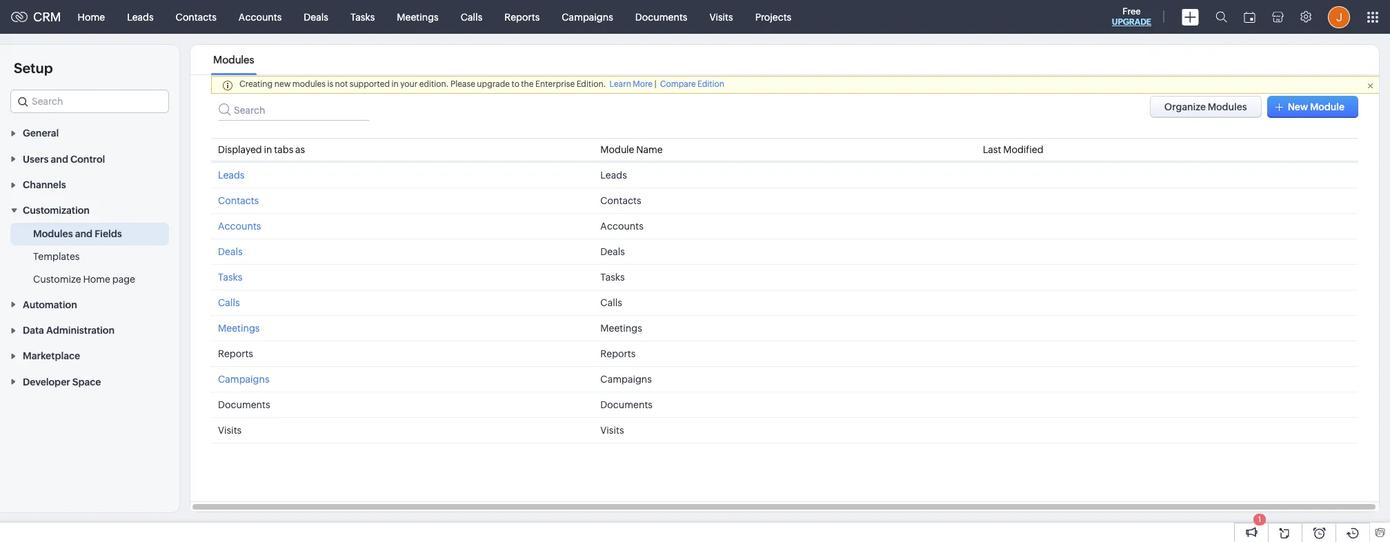 Task type: describe. For each thing, give the bounding box(es) containing it.
|
[[655, 79, 656, 89]]

home link
[[67, 0, 116, 33]]

data
[[23, 325, 44, 336]]

new module button
[[1267, 96, 1358, 118]]

setup
[[14, 60, 53, 76]]

1 horizontal spatial calls
[[461, 11, 482, 22]]

marketplace button
[[0, 343, 179, 369]]

1 vertical spatial tasks link
[[218, 272, 242, 283]]

compare edition link
[[660, 79, 724, 89]]

0 vertical spatial meetings link
[[386, 0, 450, 33]]

fields
[[95, 229, 122, 240]]

2 horizontal spatial deals
[[600, 246, 625, 257]]

general
[[23, 128, 59, 139]]

0 horizontal spatial reports
[[218, 348, 253, 359]]

data administration button
[[0, 317, 179, 343]]

channels
[[23, 179, 66, 190]]

page
[[112, 274, 135, 285]]

1 horizontal spatial leads
[[218, 170, 245, 181]]

learn
[[609, 79, 631, 89]]

modules for modules
[[213, 54, 254, 66]]

edition
[[697, 79, 724, 89]]

0 horizontal spatial in
[[264, 144, 272, 155]]

new
[[1288, 101, 1308, 112]]

customization button
[[0, 197, 179, 223]]

modules for modules and fields
[[33, 229, 73, 240]]

home inside home link
[[78, 11, 105, 22]]

templates link
[[33, 250, 80, 264]]

projects
[[755, 11, 791, 22]]

2 horizontal spatial contacts
[[600, 195, 641, 206]]

please
[[450, 79, 475, 89]]

deals inside "deals" link
[[304, 11, 328, 22]]

edition.
[[419, 79, 449, 89]]

and for users
[[51, 154, 68, 165]]

compare
[[660, 79, 696, 89]]

0 vertical spatial leads link
[[116, 0, 165, 33]]

name
[[636, 144, 663, 155]]

your
[[400, 79, 418, 89]]

developer
[[23, 376, 70, 388]]

0 vertical spatial accounts link
[[228, 0, 293, 33]]

control
[[70, 154, 105, 165]]

last modified
[[983, 144, 1043, 155]]

module inside button
[[1310, 101, 1344, 112]]

creating
[[239, 79, 273, 89]]

0 horizontal spatial contacts
[[176, 11, 217, 22]]

search element
[[1207, 0, 1235, 34]]

templates
[[33, 251, 80, 262]]

1 horizontal spatial tasks
[[350, 11, 375, 22]]

1 horizontal spatial contacts
[[218, 195, 259, 206]]

modules and fields
[[33, 229, 122, 240]]

customization
[[23, 205, 90, 216]]

projects link
[[744, 0, 802, 33]]

0 horizontal spatial calls
[[218, 297, 240, 308]]

tabs
[[274, 144, 293, 155]]

1 vertical spatial deals link
[[218, 246, 243, 257]]

automation
[[23, 299, 77, 310]]

2 horizontal spatial calls
[[600, 297, 622, 308]]

data administration
[[23, 325, 115, 336]]

displayed in tabs as
[[218, 144, 305, 155]]

documents link
[[624, 0, 698, 33]]

2 horizontal spatial leads
[[600, 170, 627, 181]]

new module
[[1288, 101, 1344, 112]]

create menu image
[[1182, 9, 1199, 25]]

free upgrade
[[1112, 6, 1151, 27]]

and for modules
[[75, 229, 93, 240]]

the
[[521, 79, 534, 89]]

marketplace
[[23, 351, 80, 362]]

upgrade
[[477, 79, 510, 89]]

developer space
[[23, 376, 101, 388]]

not
[[335, 79, 348, 89]]



Task type: locate. For each thing, give the bounding box(es) containing it.
0 vertical spatial modules
[[213, 54, 254, 66]]

modified
[[1003, 144, 1043, 155]]

0 horizontal spatial module
[[600, 144, 634, 155]]

in left tabs
[[264, 144, 272, 155]]

modules
[[213, 54, 254, 66], [33, 229, 73, 240]]

1 horizontal spatial meetings
[[397, 11, 439, 22]]

0 vertical spatial campaigns link
[[551, 0, 624, 33]]

1 vertical spatial calls link
[[218, 297, 240, 308]]

create menu element
[[1173, 0, 1207, 33]]

supported
[[350, 79, 390, 89]]

1 horizontal spatial tasks link
[[339, 0, 386, 33]]

in
[[392, 79, 399, 89], [264, 144, 272, 155]]

2 horizontal spatial reports
[[600, 348, 636, 359]]

1 vertical spatial module
[[600, 144, 634, 155]]

leads down module name
[[600, 170, 627, 181]]

None button
[[1150, 96, 1261, 118]]

None field
[[10, 90, 169, 113]]

1 horizontal spatial visits
[[600, 425, 624, 436]]

reports
[[504, 11, 540, 22], [218, 348, 253, 359], [600, 348, 636, 359]]

contacts link
[[165, 0, 228, 33], [218, 195, 259, 206]]

1 vertical spatial meetings link
[[218, 323, 260, 334]]

free
[[1123, 6, 1141, 17]]

meetings
[[397, 11, 439, 22], [218, 323, 260, 334], [600, 323, 642, 334]]

contacts link down displayed
[[218, 195, 259, 206]]

in left your
[[392, 79, 399, 89]]

automation button
[[0, 291, 179, 317]]

developer space button
[[0, 369, 179, 394]]

contacts link up 'modules' link
[[165, 0, 228, 33]]

reports link
[[493, 0, 551, 33]]

crm link
[[11, 10, 61, 24]]

deals
[[304, 11, 328, 22], [218, 246, 243, 257], [600, 246, 625, 257]]

profile element
[[1320, 0, 1358, 33]]

tasks
[[350, 11, 375, 22], [218, 272, 242, 283], [600, 272, 625, 283]]

0 vertical spatial in
[[392, 79, 399, 89]]

1 horizontal spatial deals
[[304, 11, 328, 22]]

tasks link
[[339, 0, 386, 33], [218, 272, 242, 283]]

documents inside documents link
[[635, 11, 687, 22]]

accounts link
[[228, 0, 293, 33], [218, 221, 261, 232]]

1 vertical spatial contacts link
[[218, 195, 259, 206]]

1 horizontal spatial modules
[[213, 54, 254, 66]]

1 horizontal spatial calls link
[[450, 0, 493, 33]]

to
[[511, 79, 519, 89]]

modules
[[292, 79, 326, 89]]

leads link
[[116, 0, 165, 33], [218, 170, 245, 181]]

home up the automation dropdown button
[[83, 274, 110, 285]]

and right users
[[51, 154, 68, 165]]

0 vertical spatial calls link
[[450, 0, 493, 33]]

1 horizontal spatial module
[[1310, 101, 1344, 112]]

0 vertical spatial contacts link
[[165, 0, 228, 33]]

meetings link
[[386, 0, 450, 33], [218, 323, 260, 334]]

module name
[[600, 144, 663, 155]]

1 horizontal spatial and
[[75, 229, 93, 240]]

displayed
[[218, 144, 262, 155]]

2 horizontal spatial visits
[[709, 11, 733, 22]]

2 horizontal spatial meetings
[[600, 323, 642, 334]]

0 horizontal spatial leads
[[127, 11, 154, 22]]

contacts
[[176, 11, 217, 22], [218, 195, 259, 206], [600, 195, 641, 206]]

edition.
[[576, 79, 606, 89]]

documents
[[635, 11, 687, 22], [218, 399, 270, 410], [600, 399, 653, 410]]

general button
[[0, 120, 179, 146]]

channels button
[[0, 172, 179, 197]]

calls link
[[450, 0, 493, 33], [218, 297, 240, 308]]

home
[[78, 11, 105, 22], [83, 274, 110, 285]]

crm
[[33, 10, 61, 24]]

1 vertical spatial home
[[83, 274, 110, 285]]

1 horizontal spatial in
[[392, 79, 399, 89]]

1 horizontal spatial leads link
[[218, 170, 245, 181]]

0 horizontal spatial modules
[[33, 229, 73, 240]]

1 vertical spatial accounts link
[[218, 221, 261, 232]]

is
[[327, 79, 333, 89]]

module left name
[[600, 144, 634, 155]]

home inside customize home page link
[[83, 274, 110, 285]]

deals link
[[293, 0, 339, 33], [218, 246, 243, 257]]

new
[[274, 79, 291, 89]]

modules up templates "link"
[[33, 229, 73, 240]]

0 horizontal spatial calls link
[[218, 297, 240, 308]]

0 horizontal spatial visits
[[218, 425, 242, 436]]

2 horizontal spatial tasks
[[600, 272, 625, 283]]

calendar image
[[1244, 11, 1256, 22]]

leads down displayed
[[218, 170, 245, 181]]

0 horizontal spatial deals link
[[218, 246, 243, 257]]

customization region
[[0, 223, 179, 291]]

profile image
[[1328, 6, 1350, 28]]

users and control
[[23, 154, 105, 165]]

last
[[983, 144, 1001, 155]]

1 horizontal spatial campaigns link
[[551, 0, 624, 33]]

Search text field
[[218, 96, 370, 121]]

users and control button
[[0, 146, 179, 172]]

1 vertical spatial campaigns link
[[218, 374, 269, 385]]

visits link
[[698, 0, 744, 33]]

contacts down module name
[[600, 195, 641, 206]]

and left fields on the left of page
[[75, 229, 93, 240]]

1 vertical spatial in
[[264, 144, 272, 155]]

contacts up 'modules' link
[[176, 11, 217, 22]]

accounts
[[239, 11, 282, 22], [218, 221, 261, 232], [600, 221, 643, 232]]

enterprise
[[535, 79, 575, 89]]

0 vertical spatial tasks link
[[339, 0, 386, 33]]

campaigns
[[562, 11, 613, 22], [218, 374, 269, 385], [600, 374, 652, 385]]

space
[[72, 376, 101, 388]]

Search text field
[[11, 90, 168, 112]]

module
[[1310, 101, 1344, 112], [600, 144, 634, 155]]

0 vertical spatial home
[[78, 11, 105, 22]]

0 horizontal spatial deals
[[218, 246, 243, 257]]

0 horizontal spatial tasks link
[[218, 272, 242, 283]]

calls
[[461, 11, 482, 22], [218, 297, 240, 308], [600, 297, 622, 308]]

1 vertical spatial and
[[75, 229, 93, 240]]

learn more link
[[609, 79, 653, 89]]

module right new
[[1310, 101, 1344, 112]]

0 horizontal spatial meetings
[[218, 323, 260, 334]]

0 vertical spatial module
[[1310, 101, 1344, 112]]

1 horizontal spatial reports
[[504, 11, 540, 22]]

1 horizontal spatial meetings link
[[386, 0, 450, 33]]

as
[[295, 144, 305, 155]]

search image
[[1215, 11, 1227, 23]]

administration
[[46, 325, 115, 336]]

and inside customization region
[[75, 229, 93, 240]]

1
[[1258, 515, 1261, 524]]

and inside dropdown button
[[51, 154, 68, 165]]

0 horizontal spatial and
[[51, 154, 68, 165]]

upgrade
[[1112, 17, 1151, 27]]

users
[[23, 154, 49, 165]]

modules link
[[211, 54, 256, 66]]

modules inside customization region
[[33, 229, 73, 240]]

campaigns link
[[551, 0, 624, 33], [218, 374, 269, 385]]

customize
[[33, 274, 81, 285]]

creating new modules is not supported in your edition. please upgrade to the enterprise edition. learn more | compare edition
[[239, 79, 724, 89]]

0 horizontal spatial meetings link
[[218, 323, 260, 334]]

leads
[[127, 11, 154, 22], [218, 170, 245, 181], [600, 170, 627, 181]]

1 vertical spatial modules
[[33, 229, 73, 240]]

modules up the creating
[[213, 54, 254, 66]]

1 horizontal spatial deals link
[[293, 0, 339, 33]]

and
[[51, 154, 68, 165], [75, 229, 93, 240]]

0 vertical spatial deals link
[[293, 0, 339, 33]]

visits
[[709, 11, 733, 22], [218, 425, 242, 436], [600, 425, 624, 436]]

0 horizontal spatial campaigns link
[[218, 374, 269, 385]]

modules and fields link
[[33, 227, 122, 241]]

leads right home link
[[127, 11, 154, 22]]

0 vertical spatial and
[[51, 154, 68, 165]]

home right crm
[[78, 11, 105, 22]]

customize home page link
[[33, 273, 135, 287]]

customize home page
[[33, 274, 135, 285]]

0 horizontal spatial leads link
[[116, 0, 165, 33]]

1 vertical spatial leads link
[[218, 170, 245, 181]]

0 horizontal spatial tasks
[[218, 272, 242, 283]]

more
[[633, 79, 653, 89]]

contacts down displayed
[[218, 195, 259, 206]]



Task type: vqa. For each thing, say whether or not it's contained in the screenshot.
Table Views : on the left top of page
no



